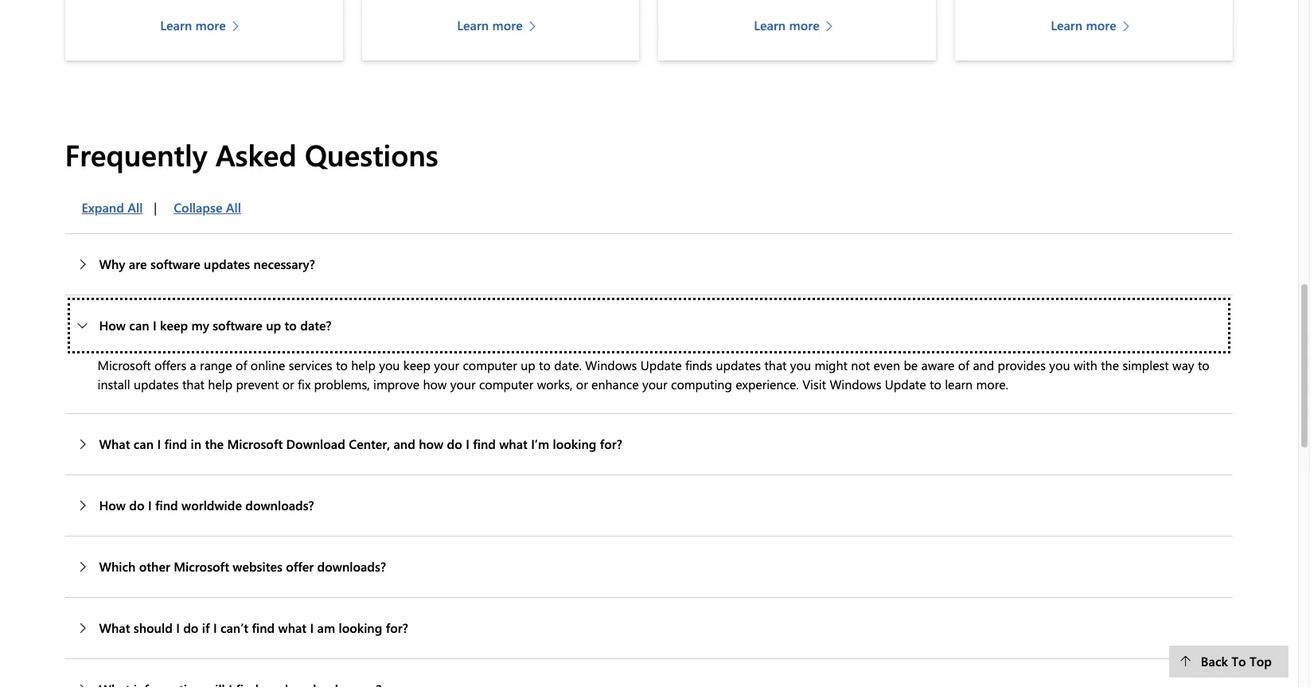 Task type: vqa. For each thing, say whether or not it's contained in the screenshot.
Sign in LINK
no



Task type: locate. For each thing, give the bounding box(es) containing it.
to down aware
[[930, 376, 942, 392]]

0 horizontal spatial software
[[151, 255, 200, 272]]

how do i find worldwide downloads?
[[99, 497, 314, 513]]

for?
[[600, 435, 623, 452], [386, 619, 408, 636]]

you left with
[[1050, 356, 1071, 373]]

your
[[434, 356, 460, 373], [451, 376, 476, 392], [643, 376, 668, 392]]

1 vertical spatial the
[[205, 435, 224, 452]]

1 horizontal spatial looking
[[553, 435, 597, 452]]

frequently
[[65, 135, 207, 174]]

the right the "in"
[[205, 435, 224, 452]]

help down range
[[208, 376, 233, 392]]

1 horizontal spatial what
[[500, 435, 528, 452]]

3 learn from the left
[[754, 17, 786, 34]]

websites
[[233, 558, 283, 575]]

computing
[[671, 376, 733, 392]]

1 horizontal spatial all
[[226, 199, 241, 215]]

download
[[286, 435, 345, 452]]

how right center,
[[419, 435, 444, 452]]

1 vertical spatial downloads?
[[317, 558, 386, 575]]

0 horizontal spatial help
[[208, 376, 233, 392]]

that up experience.
[[765, 356, 787, 373]]

1 horizontal spatial updates
[[204, 255, 250, 272]]

2 you from the left
[[791, 356, 812, 373]]

0 horizontal spatial or
[[282, 376, 294, 392]]

computer left date.
[[463, 356, 517, 373]]

find left worldwide
[[155, 497, 178, 513]]

help
[[351, 356, 376, 373], [208, 376, 233, 392]]

all
[[128, 199, 143, 215], [226, 199, 241, 215]]

1 vertical spatial can
[[134, 435, 154, 452]]

i right should
[[176, 619, 180, 636]]

frequently asked questions
[[65, 135, 439, 174]]

looking right i'm
[[553, 435, 597, 452]]

can left the "in"
[[134, 435, 154, 452]]

0 horizontal spatial update
[[641, 356, 682, 373]]

1 what from the top
[[99, 435, 130, 452]]

prevent
[[236, 376, 279, 392]]

0 vertical spatial software
[[151, 255, 200, 272]]

microsoft right other
[[174, 558, 229, 575]]

0 horizontal spatial downloads?
[[246, 497, 314, 513]]

1 horizontal spatial software
[[213, 317, 263, 333]]

0 vertical spatial microsoft
[[98, 356, 151, 373]]

0 vertical spatial how
[[423, 376, 447, 392]]

why are software updates necessary?
[[99, 255, 315, 272]]

1 vertical spatial keep
[[404, 356, 431, 373]]

what for what should i do if i can't find what i am looking for?
[[99, 619, 130, 636]]

which other microsoft websites offer downloads? button
[[65, 536, 1234, 597]]

microsoft offers a range of online services to help you keep your computer up to date. windows update finds updates that you might not even be aware of and provides you with the simplest way to install updates that help prevent or fix problems, improve how your computer works, or enhance your computing experience. visit windows update to learn more.
[[98, 356, 1210, 392]]

windows down the not
[[830, 376, 882, 392]]

1 vertical spatial software
[[213, 317, 263, 333]]

0 horizontal spatial up
[[266, 317, 281, 333]]

1 more from the left
[[196, 17, 226, 34]]

1 vertical spatial how
[[419, 435, 444, 452]]

2 learn more link from the left
[[457, 16, 545, 35]]

what left am
[[278, 619, 307, 636]]

or
[[282, 376, 294, 392], [576, 376, 588, 392]]

1 all from the left
[[128, 199, 143, 215]]

do
[[447, 435, 462, 452], [129, 497, 145, 513], [183, 619, 199, 636]]

software right are
[[151, 255, 200, 272]]

0 vertical spatial keep
[[160, 317, 188, 333]]

0 vertical spatial computer
[[463, 356, 517, 373]]

to
[[1232, 653, 1247, 670]]

to inside dropdown button
[[285, 317, 297, 333]]

0 vertical spatial downloads?
[[246, 497, 314, 513]]

1 horizontal spatial and
[[974, 356, 995, 373]]

how
[[423, 376, 447, 392], [419, 435, 444, 452]]

find inside the how do i find worldwide downloads? dropdown button
[[155, 497, 178, 513]]

0 horizontal spatial and
[[394, 435, 416, 452]]

microsoft up install
[[98, 356, 151, 373]]

what left i'm
[[500, 435, 528, 452]]

0 vertical spatial can
[[129, 317, 149, 333]]

0 horizontal spatial do
[[129, 497, 145, 513]]

in
[[191, 435, 202, 452]]

and right center,
[[394, 435, 416, 452]]

0 horizontal spatial updates
[[134, 376, 179, 392]]

0 horizontal spatial all
[[128, 199, 143, 215]]

for? down enhance
[[600, 435, 623, 452]]

up
[[266, 317, 281, 333], [521, 356, 536, 373]]

0 horizontal spatial that
[[182, 376, 205, 392]]

1 vertical spatial what
[[278, 619, 307, 636]]

and inside 'microsoft offers a range of online services to help you keep your computer up to date. windows update finds updates that you might not even be aware of and provides you with the simplest way to install updates that help prevent or fix problems, improve how your computer works, or enhance your computing experience. visit windows update to learn more.'
[[974, 356, 995, 373]]

to up 'problems,'
[[336, 356, 348, 373]]

0 vertical spatial that
[[765, 356, 787, 373]]

1 vertical spatial do
[[129, 497, 145, 513]]

how
[[99, 317, 126, 333], [99, 497, 126, 513]]

1 vertical spatial up
[[521, 356, 536, 373]]

computer
[[463, 356, 517, 373], [479, 376, 534, 392]]

microsoft right the "in"
[[227, 435, 283, 452]]

2 how from the top
[[99, 497, 126, 513]]

software right the my on the top left
[[213, 317, 263, 333]]

date.
[[554, 356, 582, 373]]

0 vertical spatial up
[[266, 317, 281, 333]]

0 vertical spatial help
[[351, 356, 376, 373]]

0 horizontal spatial for?
[[386, 619, 408, 636]]

1 horizontal spatial the
[[1102, 356, 1120, 373]]

1 horizontal spatial downloads?
[[317, 558, 386, 575]]

i up other
[[148, 497, 152, 513]]

expand all
[[82, 199, 143, 215]]

1 vertical spatial for?
[[386, 619, 408, 636]]

to left date?
[[285, 317, 297, 333]]

or down date.
[[576, 376, 588, 392]]

for? right am
[[386, 619, 408, 636]]

what should i do if i can't find what i am looking for? button
[[65, 598, 1234, 658]]

updates
[[204, 255, 250, 272], [716, 356, 761, 373], [134, 376, 179, 392]]

what for what can i find in the microsoft download center, and how do i find what i'm looking for?
[[99, 435, 130, 452]]

looking
[[553, 435, 597, 452], [339, 619, 383, 636]]

1 how from the top
[[99, 317, 126, 333]]

updates up experience.
[[716, 356, 761, 373]]

i left the "in"
[[157, 435, 161, 452]]

update
[[641, 356, 682, 373], [885, 376, 927, 392]]

2 what from the top
[[99, 619, 130, 636]]

collapse
[[174, 199, 223, 215]]

2 vertical spatial updates
[[134, 376, 179, 392]]

1 horizontal spatial up
[[521, 356, 536, 373]]

that
[[765, 356, 787, 373], [182, 376, 205, 392]]

you up improve
[[379, 356, 400, 373]]

what
[[99, 435, 130, 452], [99, 619, 130, 636]]

of up learn
[[959, 356, 970, 373]]

downloads? up the offer on the bottom
[[246, 497, 314, 513]]

0 vertical spatial updates
[[204, 255, 250, 272]]

am
[[317, 619, 335, 636]]

how can i keep my software up to date?
[[99, 317, 332, 333]]

2 vertical spatial do
[[183, 619, 199, 636]]

or left fix
[[282, 376, 294, 392]]

can for what
[[134, 435, 154, 452]]

the
[[1102, 356, 1120, 373], [205, 435, 224, 452]]

windows up enhance
[[586, 356, 637, 373]]

group containing expand all
[[65, 192, 252, 223]]

computer left works,
[[479, 376, 534, 392]]

and
[[974, 356, 995, 373], [394, 435, 416, 452]]

even
[[874, 356, 901, 373]]

0 vertical spatial how
[[99, 317, 126, 333]]

you up visit
[[791, 356, 812, 373]]

1 horizontal spatial for?
[[600, 435, 623, 452]]

find right can't
[[252, 619, 275, 636]]

0 vertical spatial and
[[974, 356, 995, 373]]

all right collapse
[[226, 199, 241, 215]]

downloads? right the offer on the bottom
[[317, 558, 386, 575]]

what down install
[[99, 435, 130, 452]]

0 horizontal spatial keep
[[160, 317, 188, 333]]

keep inside dropdown button
[[160, 317, 188, 333]]

group
[[65, 192, 252, 223]]

windows
[[586, 356, 637, 373], [830, 376, 882, 392]]

0 vertical spatial what
[[99, 435, 130, 452]]

back
[[1202, 653, 1229, 670]]

all left | in the top of the page
[[128, 199, 143, 215]]

1 vertical spatial and
[[394, 435, 416, 452]]

learn
[[160, 17, 192, 34], [457, 17, 489, 34], [754, 17, 786, 34], [1051, 17, 1083, 34]]

4 learn from the left
[[1051, 17, 1083, 34]]

keep
[[160, 317, 188, 333], [404, 356, 431, 373]]

0 horizontal spatial windows
[[586, 356, 637, 373]]

1 horizontal spatial update
[[885, 376, 927, 392]]

how up which
[[99, 497, 126, 513]]

1 vertical spatial what
[[99, 619, 130, 636]]

1 horizontal spatial keep
[[404, 356, 431, 373]]

1 learn more from the left
[[160, 17, 226, 34]]

up up online
[[266, 317, 281, 333]]

install
[[98, 376, 130, 392]]

1 vertical spatial windows
[[830, 376, 882, 392]]

fix
[[298, 376, 311, 392]]

2 learn from the left
[[457, 17, 489, 34]]

you
[[379, 356, 400, 373], [791, 356, 812, 373], [1050, 356, 1071, 373]]

offer
[[286, 558, 314, 575]]

2 horizontal spatial you
[[1050, 356, 1071, 373]]

way
[[1173, 356, 1195, 373]]

looking right am
[[339, 619, 383, 636]]

expand all button
[[65, 192, 154, 223]]

1 horizontal spatial you
[[791, 356, 812, 373]]

how right improve
[[423, 376, 447, 392]]

updates down offers
[[134, 376, 179, 392]]

0 horizontal spatial you
[[379, 356, 400, 373]]

updates left necessary?
[[204, 255, 250, 272]]

up left date.
[[521, 356, 536, 373]]

are
[[129, 255, 147, 272]]

1 vertical spatial how
[[99, 497, 126, 513]]

that down the a
[[182, 376, 205, 392]]

2 or from the left
[[576, 376, 588, 392]]

0 horizontal spatial of
[[236, 356, 247, 373]]

1 horizontal spatial windows
[[830, 376, 882, 392]]

downloads?
[[246, 497, 314, 513], [317, 558, 386, 575]]

0 vertical spatial the
[[1102, 356, 1120, 373]]

how inside 'microsoft offers a range of online services to help you keep your computer up to date. windows update finds updates that you might not even be aware of and provides you with the simplest way to install updates that help prevent or fix problems, improve how your computer works, or enhance your computing experience. visit windows update to learn more.'
[[423, 376, 447, 392]]

find left the "in"
[[164, 435, 187, 452]]

improve
[[374, 376, 420, 392]]

i left i'm
[[466, 435, 470, 452]]

0 horizontal spatial what
[[278, 619, 307, 636]]

keep left the my on the top left
[[160, 317, 188, 333]]

how do i find worldwide downloads? button
[[65, 475, 1234, 536]]

0 horizontal spatial looking
[[339, 619, 383, 636]]

online
[[251, 356, 285, 373]]

1 horizontal spatial of
[[959, 356, 970, 373]]

experience.
[[736, 376, 799, 392]]

0 vertical spatial what
[[500, 435, 528, 452]]

what left should
[[99, 619, 130, 636]]

can't
[[221, 619, 249, 636]]

1 vertical spatial computer
[[479, 376, 534, 392]]

update left the finds
[[641, 356, 682, 373]]

2 all from the left
[[226, 199, 241, 215]]

0 vertical spatial looking
[[553, 435, 597, 452]]

help up 'problems,'
[[351, 356, 376, 373]]

keep up improve
[[404, 356, 431, 373]]

more
[[196, 17, 226, 34], [493, 17, 523, 34], [790, 17, 820, 34], [1087, 17, 1117, 34]]

and up more.
[[974, 356, 995, 373]]

1 vertical spatial update
[[885, 376, 927, 392]]

1 horizontal spatial or
[[576, 376, 588, 392]]

up inside how can i keep my software up to date? dropdown button
[[266, 317, 281, 333]]

i right "if"
[[213, 619, 217, 636]]

to
[[285, 317, 297, 333], [336, 356, 348, 373], [539, 356, 551, 373], [1199, 356, 1210, 373], [930, 376, 942, 392]]

i
[[153, 317, 157, 333], [157, 435, 161, 452], [466, 435, 470, 452], [148, 497, 152, 513], [176, 619, 180, 636], [213, 619, 217, 636], [310, 619, 314, 636]]

how up install
[[99, 317, 126, 333]]

learn more link
[[160, 16, 247, 35], [457, 16, 545, 35], [754, 16, 842, 35], [1051, 16, 1139, 35]]

i left am
[[310, 619, 314, 636]]

0 horizontal spatial the
[[205, 435, 224, 452]]

1 vertical spatial updates
[[716, 356, 761, 373]]

what should i do if i can't find what i am looking for?
[[99, 619, 408, 636]]

1 horizontal spatial that
[[765, 356, 787, 373]]

0 vertical spatial do
[[447, 435, 462, 452]]

can left the my on the top left
[[129, 317, 149, 333]]

update down be
[[885, 376, 927, 392]]

finds
[[686, 356, 713, 373]]

of up prevent
[[236, 356, 247, 373]]

find
[[164, 435, 187, 452], [473, 435, 496, 452], [155, 497, 178, 513], [252, 619, 275, 636]]

expand
[[82, 199, 124, 215]]

can
[[129, 317, 149, 333], [134, 435, 154, 452]]

learn more
[[160, 17, 226, 34], [457, 17, 523, 34], [754, 17, 820, 34], [1051, 17, 1117, 34]]

microsoft
[[98, 356, 151, 373], [227, 435, 283, 452], [174, 558, 229, 575]]

the right with
[[1102, 356, 1120, 373]]

0 vertical spatial update
[[641, 356, 682, 373]]



Task type: describe. For each thing, give the bounding box(es) containing it.
4 learn more from the left
[[1051, 17, 1117, 34]]

other
[[139, 558, 170, 575]]

if
[[202, 619, 210, 636]]

might
[[815, 356, 848, 373]]

1 vertical spatial that
[[182, 376, 205, 392]]

be
[[904, 356, 918, 373]]

4 more from the left
[[1087, 17, 1117, 34]]

and inside dropdown button
[[394, 435, 416, 452]]

back to top link
[[1170, 646, 1289, 678]]

back to top
[[1202, 653, 1273, 670]]

1 horizontal spatial do
[[183, 619, 199, 636]]

4 learn more link from the left
[[1051, 16, 1139, 35]]

|
[[154, 199, 157, 215]]

1 vertical spatial microsoft
[[227, 435, 283, 452]]

software inside "why are software updates necessary?" dropdown button
[[151, 255, 200, 272]]

with
[[1074, 356, 1098, 373]]

aware
[[922, 356, 955, 373]]

collapse all
[[174, 199, 241, 215]]

1 you from the left
[[379, 356, 400, 373]]

3 learn more from the left
[[754, 17, 820, 34]]

i'm
[[531, 435, 550, 452]]

2 of from the left
[[959, 356, 970, 373]]

1 of from the left
[[236, 356, 247, 373]]

i up offers
[[153, 317, 157, 333]]

provides
[[998, 356, 1046, 373]]

2 horizontal spatial updates
[[716, 356, 761, 373]]

why
[[99, 255, 125, 272]]

how inside dropdown button
[[419, 435, 444, 452]]

works,
[[537, 376, 573, 392]]

date?
[[300, 317, 332, 333]]

0 vertical spatial for?
[[600, 435, 623, 452]]

a
[[190, 356, 196, 373]]

should
[[134, 619, 173, 636]]

2 more from the left
[[493, 17, 523, 34]]

my
[[192, 317, 209, 333]]

questions
[[305, 135, 439, 174]]

3 more from the left
[[790, 17, 820, 34]]

find inside what should i do if i can't find what i am looking for? dropdown button
[[252, 619, 275, 636]]

all for expand all
[[128, 199, 143, 215]]

more.
[[977, 376, 1009, 392]]

visit
[[803, 376, 827, 392]]

1 horizontal spatial help
[[351, 356, 376, 373]]

1 learn from the left
[[160, 17, 192, 34]]

3 you from the left
[[1050, 356, 1071, 373]]

all for collapse all
[[226, 199, 241, 215]]

2 learn more from the left
[[457, 17, 523, 34]]

how can i keep my software up to date? button
[[65, 295, 1234, 356]]

why are software updates necessary? button
[[65, 234, 1234, 294]]

2 vertical spatial microsoft
[[174, 558, 229, 575]]

to right way in the bottom of the page
[[1199, 356, 1210, 373]]

services
[[289, 356, 333, 373]]

not
[[852, 356, 871, 373]]

the inside 'microsoft offers a range of online services to help you keep your computer up to date. windows update finds updates that you might not even be aware of and provides you with the simplest way to install updates that help prevent or fix problems, improve how your computer works, or enhance your computing experience. visit windows update to learn more.'
[[1102, 356, 1120, 373]]

the inside dropdown button
[[205, 435, 224, 452]]

range
[[200, 356, 232, 373]]

how for how do i find worldwide downloads?
[[99, 497, 126, 513]]

can for how
[[129, 317, 149, 333]]

center,
[[349, 435, 390, 452]]

which other microsoft websites offer downloads?
[[99, 558, 386, 575]]

downloads? for which other microsoft websites offer downloads?
[[317, 558, 386, 575]]

how for how can i keep my software up to date?
[[99, 317, 126, 333]]

up inside 'microsoft offers a range of online services to help you keep your computer up to date. windows update finds updates that you might not even be aware of and provides you with the simplest way to install updates that help prevent or fix problems, improve how your computer works, or enhance your computing experience. visit windows update to learn more.'
[[521, 356, 536, 373]]

which
[[99, 558, 136, 575]]

to up works,
[[539, 356, 551, 373]]

offers
[[155, 356, 187, 373]]

updates inside dropdown button
[[204, 255, 250, 272]]

top
[[1250, 653, 1273, 670]]

collapse all button
[[157, 192, 252, 223]]

worldwide
[[182, 497, 242, 513]]

1 or from the left
[[282, 376, 294, 392]]

simplest
[[1123, 356, 1170, 373]]

1 vertical spatial looking
[[339, 619, 383, 636]]

find left i'm
[[473, 435, 496, 452]]

software inside how can i keep my software up to date? dropdown button
[[213, 317, 263, 333]]

0 vertical spatial windows
[[586, 356, 637, 373]]

1 vertical spatial help
[[208, 376, 233, 392]]

learn
[[945, 376, 973, 392]]

microsoft inside 'microsoft offers a range of online services to help you keep your computer up to date. windows update finds updates that you might not even be aware of and provides you with the simplest way to install updates that help prevent or fix problems, improve how your computer works, or enhance your computing experience. visit windows update to learn more.'
[[98, 356, 151, 373]]

problems,
[[314, 376, 370, 392]]

downloads? for how do i find worldwide downloads?
[[246, 497, 314, 513]]

what can i find in the microsoft download center, and how do i find what i'm looking for? button
[[65, 414, 1234, 474]]

1 learn more link from the left
[[160, 16, 247, 35]]

what can i find in the microsoft download center, and how do i find what i'm looking for?
[[99, 435, 623, 452]]

2 horizontal spatial do
[[447, 435, 462, 452]]

necessary?
[[254, 255, 315, 272]]

asked
[[216, 135, 297, 174]]

3 learn more link from the left
[[754, 16, 842, 35]]

enhance
[[592, 376, 639, 392]]

keep inside 'microsoft offers a range of online services to help you keep your computer up to date. windows update finds updates that you might not even be aware of and provides you with the simplest way to install updates that help prevent or fix problems, improve how your computer works, or enhance your computing experience. visit windows update to learn more.'
[[404, 356, 431, 373]]



